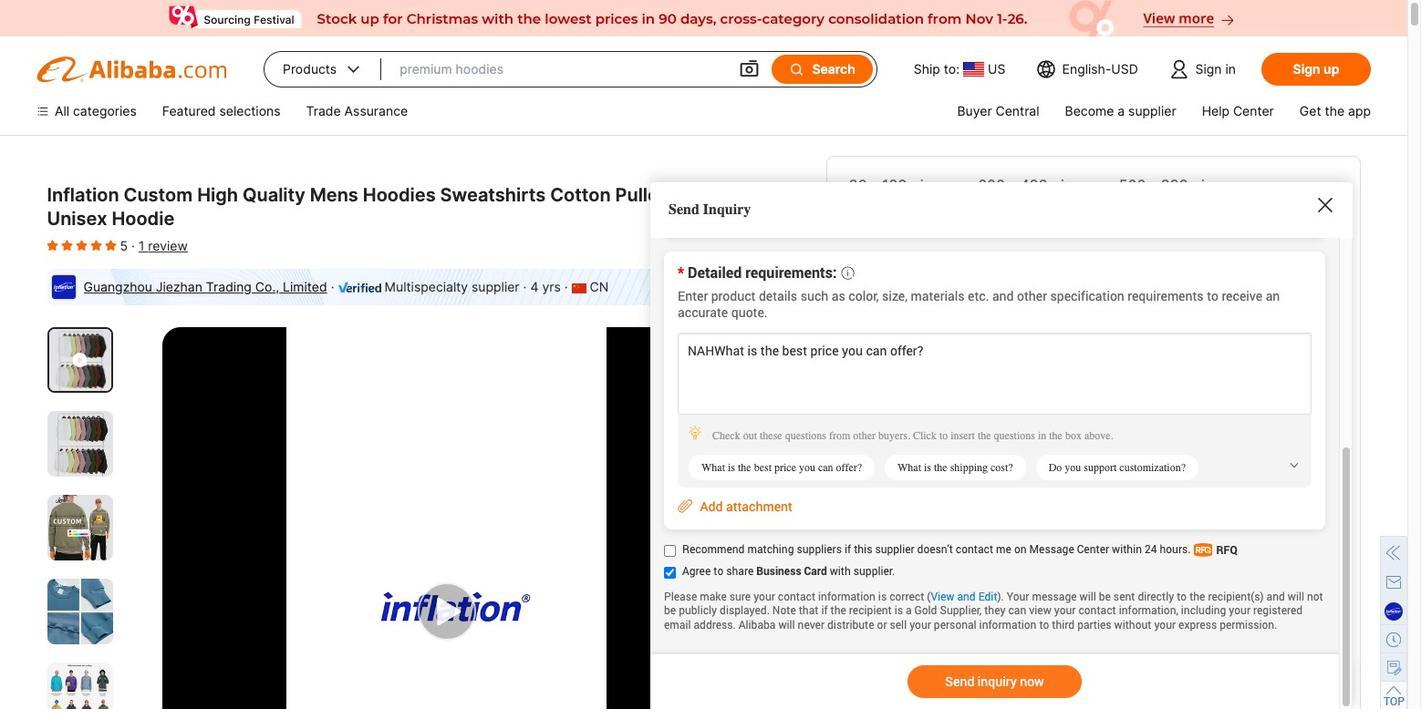 Task type: locate. For each thing, give the bounding box(es) containing it.
multispecialty
[[385, 279, 468, 295]]

hoodie
[[112, 208, 175, 230]]

now
[[1308, 360, 1338, 378], [1223, 636, 1253, 654]]

sign left in on the right of the page
[[1196, 61, 1222, 77]]

supplier inside 'button'
[[969, 636, 1026, 654]]

samples
[[978, 683, 1035, 701]]

order sample link
[[1074, 683, 1167, 701]]

yrs
[[542, 279, 561, 295]]

5
[[120, 238, 128, 254]]

inquiry
[[703, 202, 751, 218]]

limited
[[283, 279, 327, 295]]

ship to:
[[914, 61, 960, 77]]

199
[[882, 176, 907, 194]]

supplier
[[1129, 103, 1177, 119], [472, 279, 520, 295], [969, 636, 1026, 654]]

1
[[139, 238, 145, 254]]

become
[[1065, 103, 1114, 119]]

contact supplier button
[[849, 623, 1086, 667]]

chat now button
[[1101, 623, 1338, 667]]

variations
[[849, 334, 929, 353]]

xl
[[987, 576, 1003, 591], [1047, 576, 1062, 591], [1107, 576, 1122, 591]]

review
[[148, 238, 188, 254]]

guangzhou jiezhan trading co., limited link
[[83, 279, 327, 295]]

search
[[812, 61, 856, 77]]

1 sign from the left
[[1196, 61, 1222, 77]]

pieces
[[912, 176, 957, 194], [1052, 176, 1097, 194], [1193, 176, 1238, 194], [911, 242, 956, 260]]

high
[[197, 184, 238, 206]]

2 horizontal spatial xl
[[1107, 576, 1122, 591]]

jiezhan
[[156, 279, 203, 295]]

premium hoodies text field
[[400, 53, 720, 86]]

supplier right a
[[1129, 103, 1177, 119]]

2 - from the left
[[1010, 176, 1017, 194]]

sign
[[1196, 61, 1222, 77], [1294, 61, 1321, 77]]

xl right 3
[[1107, 576, 1122, 591]]

1 horizontal spatial sign
[[1294, 61, 1321, 77]]

1 vertical spatial supplier
[[472, 279, 520, 295]]

3 - from the left
[[1151, 176, 1157, 194]]

m
[[903, 576, 914, 591]]

1 horizontal spatial now
[[1308, 360, 1338, 378]]

now inside the variations select now
[[1308, 360, 1338, 378]]

4
[[531, 279, 539, 295]]

xl right the l
[[987, 576, 1003, 591]]

0 vertical spatial now
[[1308, 360, 1338, 378]]

30
[[849, 176, 867, 194]]

get
[[1300, 103, 1322, 119], [949, 683, 974, 701]]

in
[[1226, 61, 1236, 77]]

pieces right 1000
[[911, 242, 956, 260]]

trading
[[206, 279, 252, 295]]

499
[[1021, 176, 1048, 194]]

1 horizontal spatial -
[[1010, 176, 1017, 194]]

2
[[1035, 576, 1043, 591]]

0 horizontal spatial sign
[[1196, 61, 1222, 77]]

1 xl from the left
[[987, 576, 1003, 591]]

2 vertical spatial supplier
[[969, 636, 1026, 654]]

-
[[872, 176, 878, 194], [1010, 176, 1017, 194], [1151, 176, 1157, 194]]

0 horizontal spatial -
[[872, 176, 878, 194]]

- right 30 on the top right of the page
[[872, 176, 878, 194]]

co.,
[[255, 279, 279, 295]]

sign left 'up'
[[1294, 61, 1321, 77]]

pieces inside >= 1000 pieces $10.23
[[911, 242, 956, 260]]

3 xl link
[[1082, 567, 1135, 601]]

now right select
[[1308, 360, 1338, 378]]

pieces right '199'
[[912, 176, 957, 194]]

products 
[[283, 60, 363, 78]]

 search
[[789, 61, 856, 78]]

printing methods
[[849, 468, 955, 484]]

2 horizontal spatial supplier
[[1129, 103, 1177, 119]]

products
[[283, 61, 337, 77]]

company logo image
[[51, 275, 76, 300]]

contact supplier
[[909, 636, 1026, 654]]

3
[[1095, 576, 1103, 591]]

contact
[[909, 636, 966, 654]]

quality
[[243, 184, 305, 206]]

guangzhou
[[83, 279, 152, 295]]

pieces right '999'
[[1193, 176, 1238, 194]]

english-
[[1063, 61, 1112, 77]]

0 horizontal spatial supplier
[[472, 279, 520, 295]]

up
[[1324, 61, 1340, 77]]

supplier up the "samples" on the bottom
[[969, 636, 1026, 654]]

1 - from the left
[[872, 176, 878, 194]]

1 horizontal spatial xl
[[1047, 576, 1062, 591]]

get left the the
[[1300, 103, 1322, 119]]

- for 199
[[872, 176, 878, 194]]

favorites filling image
[[47, 238, 58, 253], [47, 238, 58, 253], [76, 238, 87, 253], [91, 238, 102, 253], [105, 238, 116, 253]]

size
[[849, 543, 875, 558]]

get left the "samples" on the bottom
[[949, 683, 974, 701]]

favorites filling image
[[62, 238, 73, 253], [62, 238, 73, 253], [76, 238, 87, 253], [91, 238, 102, 253], [105, 238, 116, 253]]

1 horizontal spatial get
[[1300, 103, 1322, 119]]

1 vertical spatial get
[[949, 683, 974, 701]]

xl link
[[974, 567, 1015, 601]]

pieces for 500 - 999 pieces
[[1193, 176, 1238, 194]]

xl for 3 xl
[[1107, 576, 1122, 591]]

sign for sign in
[[1196, 61, 1222, 77]]

3 xl from the left
[[1107, 576, 1122, 591]]

now right chat
[[1223, 636, 1253, 654]]

custom
[[124, 184, 193, 206]]

1 vertical spatial now
[[1223, 636, 1253, 654]]

xl right 2
[[1047, 576, 1062, 591]]

supplier left 4
[[472, 279, 520, 295]]

pieces for 30 - 199 pieces
[[912, 176, 957, 194]]

become a supplier
[[1065, 103, 1177, 119]]

pieces right the 499
[[1052, 176, 1097, 194]]

1 horizontal spatial supplier
[[969, 636, 1026, 654]]

- right 500
[[1151, 176, 1157, 194]]

- right 200
[[1010, 176, 1017, 194]]

first!
[[1039, 683, 1070, 701]]

0 horizontal spatial xl
[[987, 576, 1003, 591]]

0 horizontal spatial now
[[1223, 636, 1253, 654]]

2 horizontal spatial -
[[1151, 176, 1157, 194]]

still
[[849, 683, 874, 701]]

2 sign from the left
[[1294, 61, 1321, 77]]

men
[[691, 184, 730, 206]]

2 xl from the left
[[1047, 576, 1062, 591]]

sample
[[1117, 683, 1167, 701]]

1 review
[[139, 238, 188, 254]]



Task type: describe. For each thing, give the bounding box(es) containing it.
chat now
[[1186, 636, 1253, 654]]

printing
[[849, 468, 897, 484]]

ship
[[914, 61, 941, 77]]

methods
[[901, 468, 955, 484]]

cn
[[590, 279, 609, 295]]

get the app
[[1300, 103, 1371, 119]]

deciding?
[[878, 683, 945, 701]]

0 horizontal spatial get
[[949, 683, 974, 701]]

all
[[55, 103, 69, 119]]


[[344, 60, 363, 78]]

4 yrs
[[531, 279, 561, 295]]

featured selections
[[162, 103, 281, 119]]

3 xl
[[1095, 576, 1122, 591]]

500 - 999 pieces
[[1119, 176, 1238, 194]]

featured
[[162, 103, 216, 119]]

500
[[1119, 176, 1147, 194]]

english-usd
[[1063, 61, 1139, 77]]

sign for sign up
[[1294, 61, 1321, 77]]

pullover
[[616, 184, 687, 206]]

s
[[862, 576, 870, 591]]

l
[[947, 576, 954, 591]]

still deciding? get samples first! order sample
[[849, 683, 1167, 701]]

help center
[[1202, 103, 1275, 119]]

mens
[[310, 184, 358, 206]]

multispecialty supplier
[[385, 279, 520, 295]]

m link
[[890, 567, 927, 601]]

inflation
[[47, 184, 119, 206]]

chat
[[1186, 636, 1220, 654]]

1000
[[872, 242, 907, 260]]

variations select now
[[849, 334, 1338, 378]]

buyer
[[958, 103, 992, 119]]

inflation custom high quality mens hoodies sweatshirts cotton pullover men unisex hoodie
[[47, 184, 730, 230]]

cotton
[[550, 184, 611, 206]]

unisex
[[47, 208, 107, 230]]

supplier for contact supplier
[[969, 636, 1026, 654]]

the
[[1325, 103, 1345, 119]]

l link
[[934, 567, 967, 601]]

now inside button
[[1223, 636, 1253, 654]]

2 xl link
[[1023, 567, 1075, 601]]

selections
[[219, 103, 281, 119]]

$10.23
[[849, 263, 936, 294]]

supplier for multispecialty supplier
[[472, 279, 520, 295]]

sign up
[[1294, 61, 1340, 77]]


[[789, 61, 805, 78]]

a
[[1118, 103, 1125, 119]]

- for 499
[[1010, 176, 1017, 194]]

xl for 2 xl
[[1047, 576, 1062, 591]]

send
[[669, 202, 700, 218]]

0 vertical spatial get
[[1300, 103, 1322, 119]]

help
[[1202, 103, 1230, 119]]

- for 999
[[1151, 176, 1157, 194]]

trade
[[306, 103, 341, 119]]

play fill image
[[73, 351, 87, 370]]

200
[[979, 176, 1006, 194]]

send inquiry
[[669, 202, 751, 218]]

center
[[1234, 103, 1275, 119]]

categories
[[73, 103, 137, 119]]

>=
[[849, 242, 868, 260]]

pieces for 200 - 499 pieces
[[1052, 176, 1097, 194]]

trade assurance
[[306, 103, 408, 119]]

200 - 499 pieces
[[979, 176, 1097, 194]]

us
[[988, 61, 1006, 77]]

to:
[[944, 61, 960, 77]]

central
[[996, 103, 1040, 119]]

guangzhou jiezhan trading co., limited
[[83, 279, 327, 295]]

999
[[1161, 176, 1189, 194]]

select now link
[[1260, 360, 1338, 378]]

favorite image
[[681, 350, 709, 378]]

sign in
[[1196, 61, 1236, 77]]

app
[[1349, 103, 1371, 119]]

assurance
[[345, 103, 408, 119]]

>= 1000 pieces $10.23
[[849, 242, 956, 294]]

select
[[1260, 360, 1305, 378]]

order
[[1074, 683, 1113, 701]]

usd
[[1112, 61, 1139, 77]]


[[739, 58, 761, 80]]

s link
[[849, 567, 883, 601]]

30 - 199 pieces
[[849, 176, 957, 194]]

sweatshirts
[[440, 184, 546, 206]]

all categories
[[55, 103, 137, 119]]

buyer central
[[958, 103, 1040, 119]]

2 xl
[[1035, 576, 1062, 591]]

0 vertical spatial supplier
[[1129, 103, 1177, 119]]



Task type: vqa. For each thing, say whether or not it's contained in the screenshot.
Total
no



